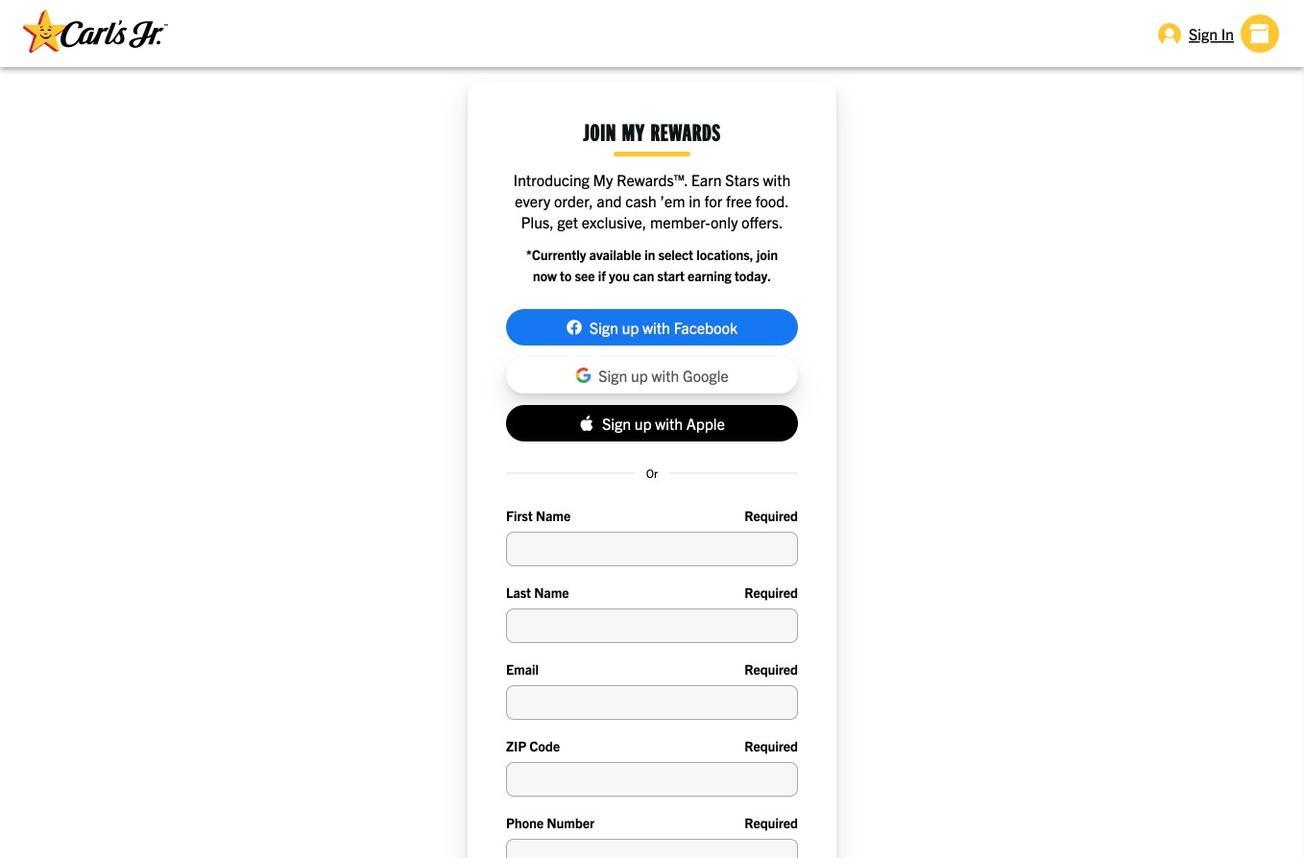 Task type: describe. For each thing, give the bounding box(es) containing it.
size  md image
[[1158, 22, 1181, 45]]



Task type: locate. For each thing, give the bounding box(es) containing it.
carlsjr logo image
[[23, 9, 169, 53]]

navigate to bag image
[[1241, 14, 1279, 53]]



